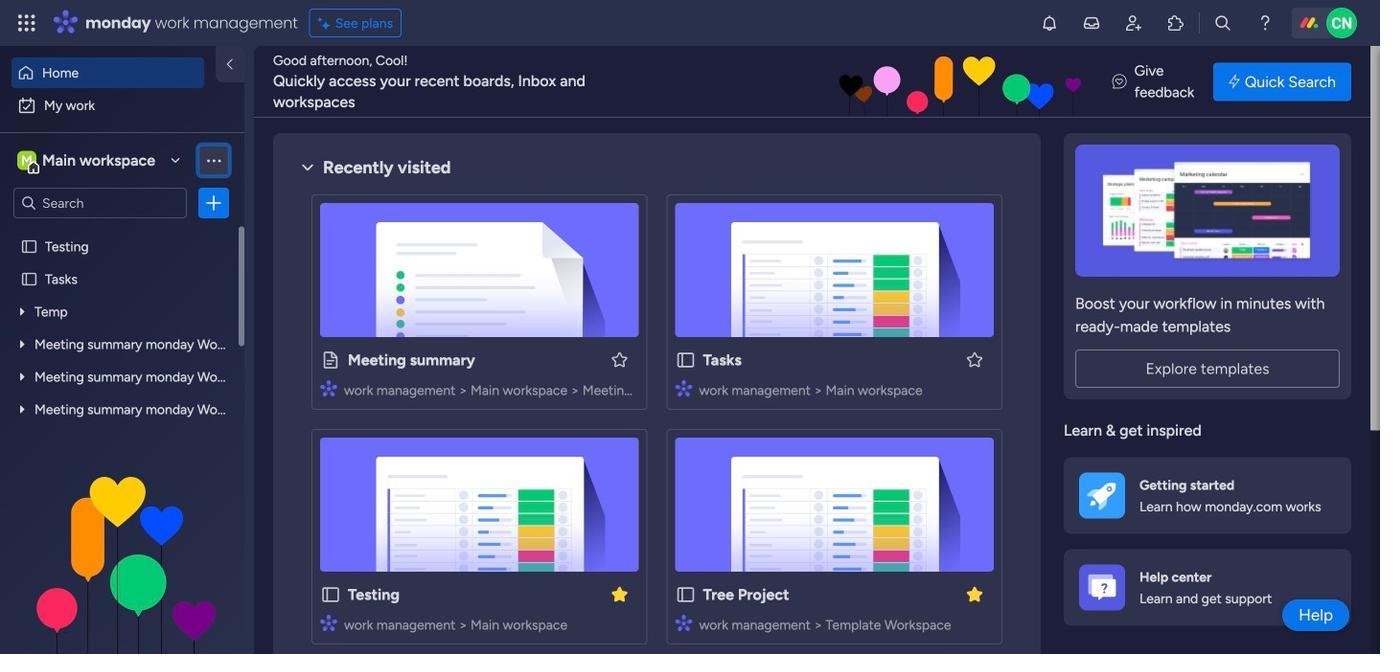 Task type: describe. For each thing, give the bounding box(es) containing it.
0 vertical spatial option
[[12, 58, 204, 88]]

monday marketplace image
[[1167, 13, 1186, 33]]

public board image
[[675, 350, 697, 371]]

add to favorites image
[[610, 350, 629, 370]]

select product image
[[17, 13, 36, 33]]

help center element
[[1064, 550, 1352, 627]]

3 caret right image from the top
[[20, 370, 28, 384]]

workspace selection element
[[13, 145, 165, 176]]

menu image
[[204, 151, 223, 170]]

quick search results list box
[[296, 179, 1018, 655]]

see plans image
[[318, 12, 335, 34]]

0 vertical spatial lottie animation image
[[628, 46, 1167, 119]]

0 vertical spatial lottie animation element
[[628, 46, 1167, 119]]

Search in workspace field
[[40, 192, 160, 214]]

4 caret right image from the top
[[20, 403, 28, 416]]

public board image for first remove from favorites image from right
[[675, 585, 697, 606]]

add to favorites image
[[965, 350, 985, 370]]



Task type: locate. For each thing, give the bounding box(es) containing it.
0 horizontal spatial remove from favorites image
[[610, 585, 629, 604]]

options image
[[204, 193, 223, 213]]

v2 user feedback image
[[1113, 71, 1127, 93]]

invite members image
[[1125, 13, 1144, 33]]

public board image for second remove from favorites image from the right
[[320, 585, 341, 606]]

update feed image
[[1082, 13, 1102, 33]]

caret right image
[[20, 305, 28, 319], [20, 338, 28, 351], [20, 370, 28, 384], [20, 403, 28, 416]]

lottie animation element
[[628, 46, 1167, 119], [0, 461, 244, 655]]

1 remove from favorites image from the left
[[610, 585, 629, 604]]

2 vertical spatial option
[[0, 229, 244, 233]]

getting started element
[[1064, 458, 1352, 534]]

0 horizontal spatial lottie animation image
[[0, 461, 244, 655]]

0 horizontal spatial lottie animation element
[[0, 461, 244, 655]]

public board image
[[20, 238, 38, 256], [20, 270, 38, 288], [320, 350, 341, 371], [320, 585, 341, 606], [675, 585, 697, 606]]

help image
[[1256, 13, 1275, 33]]

1 vertical spatial lottie animation element
[[0, 461, 244, 655]]

1 caret right image from the top
[[20, 305, 28, 319]]

option
[[12, 58, 204, 88], [12, 90, 233, 121], [0, 229, 244, 233]]

v2 bolt switch image
[[1229, 71, 1240, 93]]

notifications image
[[1040, 13, 1059, 33]]

list box
[[0, 227, 251, 655]]

lottie animation image
[[628, 46, 1167, 119], [0, 461, 244, 655]]

search everything image
[[1214, 13, 1233, 33]]

1 horizontal spatial lottie animation element
[[628, 46, 1167, 119]]

public board image for add to favorites icon
[[320, 350, 341, 371]]

1 horizontal spatial remove from favorites image
[[965, 585, 985, 604]]

remove from favorites image
[[610, 585, 629, 604], [965, 585, 985, 604]]

1 vertical spatial option
[[12, 90, 233, 121]]

templates image image
[[1081, 145, 1335, 277]]

2 remove from favorites image from the left
[[965, 585, 985, 604]]

cool name image
[[1327, 8, 1358, 38]]

2 caret right image from the top
[[20, 338, 28, 351]]

1 vertical spatial lottie animation image
[[0, 461, 244, 655]]

1 horizontal spatial lottie animation image
[[628, 46, 1167, 119]]

close recently visited image
[[296, 156, 319, 179]]



Task type: vqa. For each thing, say whether or not it's contained in the screenshot.
top Public board image
yes



